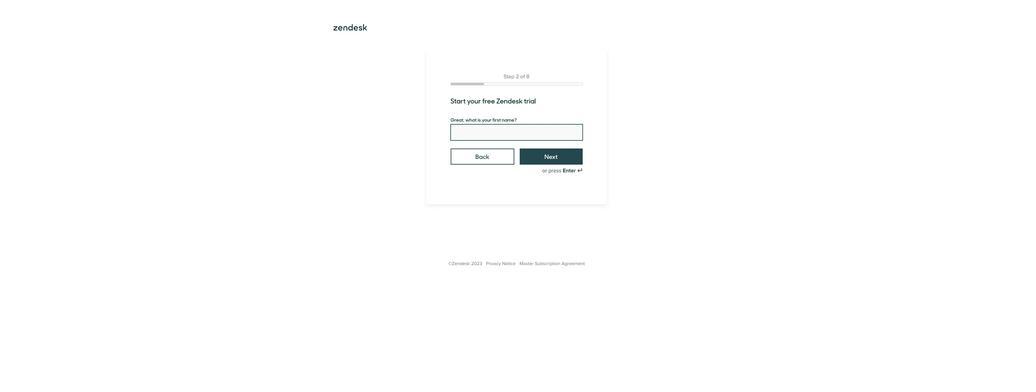 Task type: vqa. For each thing, say whether or not it's contained in the screenshot.
'&' in the & UP 5
no



Task type: locate. For each thing, give the bounding box(es) containing it.
1 horizontal spatial your
[[482, 117, 492, 123]]

enter
[[563, 168, 576, 174]]

privacy notice
[[486, 261, 516, 267]]

8
[[526, 73, 529, 80]]

1 vertical spatial your
[[482, 117, 492, 123]]

©zendesk
[[448, 261, 470, 267]]

back button
[[451, 149, 514, 165]]

your left free
[[467, 96, 481, 106]]

2
[[516, 73, 519, 80]]

agreement
[[562, 261, 585, 267]]

or
[[542, 168, 547, 174]]

great,
[[451, 117, 464, 123]]

start your free zendesk trial
[[451, 96, 536, 106]]

name?
[[502, 117, 517, 123]]

trial
[[524, 96, 536, 106]]

your right is
[[482, 117, 492, 123]]

your
[[467, 96, 481, 106], [482, 117, 492, 123]]

great, what is your first name?
[[451, 117, 517, 123]]

©zendesk 2023
[[448, 261, 482, 267]]

privacy
[[486, 261, 501, 267]]

zendesk image
[[333, 24, 367, 31]]

step
[[504, 73, 514, 80]]

0 vertical spatial your
[[467, 96, 481, 106]]

is
[[478, 117, 481, 123]]



Task type: describe. For each thing, give the bounding box(es) containing it.
0 horizontal spatial your
[[467, 96, 481, 106]]

notice
[[502, 261, 516, 267]]

first
[[492, 117, 501, 123]]

or press enter
[[542, 168, 576, 174]]

©zendesk 2023 link
[[448, 261, 482, 267]]

free
[[482, 96, 495, 106]]

back
[[475, 153, 489, 161]]

master subscription agreement
[[520, 261, 585, 267]]

of
[[520, 73, 525, 80]]

master subscription agreement link
[[520, 261, 585, 267]]

start
[[451, 96, 466, 106]]

step 2 of 8
[[504, 73, 529, 80]]

2023
[[471, 261, 482, 267]]

next
[[545, 153, 558, 161]]

press
[[548, 168, 561, 174]]

what
[[465, 117, 477, 123]]

Great, what is your first name? text field
[[451, 125, 583, 141]]

next button
[[520, 149, 583, 165]]

subscription
[[535, 261, 561, 267]]

privacy notice link
[[486, 261, 516, 267]]

enter image
[[577, 168, 583, 174]]

zendesk
[[496, 96, 523, 106]]

master
[[520, 261, 534, 267]]



